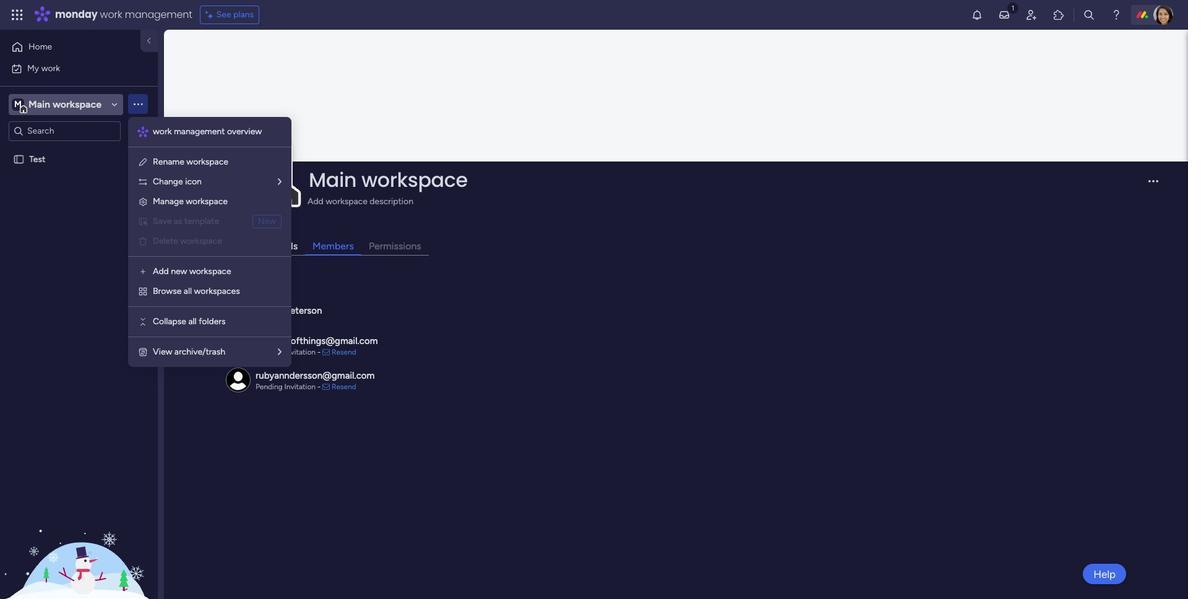Task type: describe. For each thing, give the bounding box(es) containing it.
1 vertical spatial members
[[226, 270, 268, 282]]

see plans
[[216, 9, 254, 20]]

resend for rubyanndersson@gmail.com
[[332, 383, 356, 391]]

manage workspace image
[[138, 197, 148, 207]]

my
[[27, 63, 39, 73]]

envelope o image
[[322, 349, 330, 356]]

icon
[[185, 176, 202, 187]]

work inside menu
[[153, 126, 172, 137]]

invite members image
[[1025, 9, 1038, 21]]

workspace inside menu item
[[180, 236, 222, 246]]

change icon
[[153, 176, 202, 187]]

main inside workspace selection element
[[28, 98, 50, 110]]

change
[[153, 176, 183, 187]]

lottie animation element
[[0, 474, 158, 599]]

service icon image
[[138, 217, 148, 226]]

home button
[[7, 37, 133, 57]]

manage
[[153, 196, 184, 207]]

workspace up the 'description'
[[361, 166, 468, 194]]

my work button
[[7, 58, 133, 78]]

all for collapse
[[188, 316, 197, 327]]

pending invitation - for noahlottofthings@gmail.com
[[256, 348, 322, 357]]

archive/trash
[[174, 347, 225, 357]]

recent boards
[[233, 240, 298, 252]]

rubyanndersson@gmail.com
[[256, 370, 375, 381]]

- for noahlottofthings@gmail.com
[[317, 348, 321, 357]]

permissions
[[369, 240, 421, 252]]

workspace up workspaces
[[189, 266, 231, 277]]

workspace image
[[12, 97, 24, 111]]

m
[[14, 99, 22, 109]]

delete
[[153, 236, 178, 246]]

work for monday
[[100, 7, 122, 22]]

pending for rubyanndersson@gmail.com
[[256, 383, 283, 391]]

main workspace inside workspace selection element
[[28, 98, 101, 110]]

add workspace description
[[308, 196, 413, 207]]

workspace up "icon"
[[186, 157, 228, 167]]

Main workspace field
[[306, 166, 1138, 194]]

collapse all folders image
[[138, 317, 148, 327]]

view
[[153, 347, 172, 357]]

work for my
[[41, 63, 60, 73]]

james peterson
[[256, 305, 322, 316]]

folders
[[199, 316, 226, 327]]

delete workspace image
[[138, 236, 148, 246]]

rename
[[153, 157, 184, 167]]

james
[[256, 305, 283, 316]]

apps image
[[1053, 9, 1065, 21]]

menu item containing save as template
[[138, 214, 282, 229]]

help image
[[1110, 9, 1123, 21]]

resend link for rubyanndersson@gmail.com
[[332, 383, 356, 391]]

boards
[[267, 240, 298, 252]]

v2 ellipsis image
[[1149, 180, 1158, 191]]

monday work management
[[55, 7, 192, 22]]

resend for noahlottofthings@gmail.com
[[332, 348, 356, 357]]

add new workspace image
[[138, 267, 148, 277]]

list arrow image for view archive/trash
[[278, 348, 282, 356]]

rename workspace image
[[138, 157, 148, 167]]

invitation for rubyanndersson@gmail.com
[[284, 383, 316, 391]]

workspace up the search in workspace field
[[53, 98, 101, 110]]

browse all workspaces image
[[138, 287, 148, 296]]

help button
[[1083, 564, 1126, 584]]

save
[[153, 216, 172, 226]]

noahlottofthings@gmail.com
[[256, 335, 378, 346]]

see
[[216, 9, 231, 20]]

browse
[[153, 286, 182, 296]]



Task type: vqa. For each thing, say whether or not it's contained in the screenshot.
first envelope o image from the bottom
yes



Task type: locate. For each thing, give the bounding box(es) containing it.
1 vertical spatial invitation
[[284, 383, 316, 391]]

invitation down noahlottofthings@gmail.com
[[284, 348, 316, 357]]

1 horizontal spatial main
[[309, 166, 357, 194]]

workspace left the 'description'
[[326, 196, 367, 207]]

2 resend link from the top
[[332, 383, 356, 391]]

all down the add new workspace at the left top
[[184, 286, 192, 296]]

add for add workspace description
[[308, 196, 324, 207]]

members right 'boards' at the left of the page
[[313, 240, 354, 252]]

plans
[[233, 9, 254, 20]]

pending invitation - down noahlottofthings@gmail.com link
[[256, 348, 322, 357]]

1 vertical spatial list arrow image
[[278, 348, 282, 356]]

noahlottofthings@gmail.com link
[[256, 335, 378, 346]]

resend link right envelope o image
[[332, 383, 356, 391]]

1 vertical spatial resend link
[[332, 383, 356, 391]]

new
[[171, 266, 187, 277]]

select product image
[[11, 9, 24, 21]]

1 horizontal spatial main workspace
[[309, 166, 468, 194]]

0 vertical spatial work
[[100, 7, 122, 22]]

0 vertical spatial management
[[125, 7, 192, 22]]

menu containing work management overview
[[128, 117, 291, 367]]

delete workspace
[[153, 236, 222, 246]]

workspace down template
[[180, 236, 222, 246]]

1 vertical spatial management
[[174, 126, 225, 137]]

main right workspace image
[[28, 98, 50, 110]]

all for browse
[[184, 286, 192, 296]]

- for rubyanndersson@gmail.com
[[317, 383, 321, 391]]

work right my
[[41, 63, 60, 73]]

pending invitation - down rubyanndersson@gmail.com link
[[256, 383, 322, 391]]

menu
[[128, 117, 291, 367]]

monday
[[55, 7, 98, 22]]

delete workspace menu item
[[138, 234, 282, 249]]

public board image
[[13, 153, 25, 165]]

0 vertical spatial main workspace
[[28, 98, 101, 110]]

- left envelope o image
[[317, 383, 321, 391]]

inbox image
[[998, 9, 1011, 21]]

0 horizontal spatial work
[[41, 63, 60, 73]]

add inside menu
[[153, 266, 169, 277]]

rubyanndersson@gmail.com link
[[256, 370, 375, 381]]

main workspace up the 'description'
[[309, 166, 468, 194]]

new
[[258, 216, 276, 226]]

add for add new workspace
[[153, 266, 169, 277]]

0 vertical spatial all
[[184, 286, 192, 296]]

collapse
[[153, 316, 186, 327]]

save as template
[[153, 216, 219, 226]]

1 vertical spatial all
[[188, 316, 197, 327]]

1 pending from the top
[[256, 348, 283, 357]]

1 pending invitation - from the top
[[256, 348, 322, 357]]

add new workspace
[[153, 266, 231, 277]]

search everything image
[[1083, 9, 1095, 21]]

1 list arrow image from the top
[[278, 178, 282, 186]]

main workspace up the search in workspace field
[[28, 98, 101, 110]]

work right monday at the top left of the page
[[100, 7, 122, 22]]

template
[[184, 216, 219, 226]]

1 vertical spatial pending
[[256, 383, 283, 391]]

2 - from the top
[[317, 383, 321, 391]]

all left folders
[[188, 316, 197, 327]]

invitation down rubyanndersson@gmail.com link
[[284, 383, 316, 391]]

add
[[308, 196, 324, 207], [153, 266, 169, 277]]

workspace up template
[[186, 196, 228, 207]]

pending down rubyanndersson@gmail.com link
[[256, 383, 283, 391]]

0 vertical spatial resend
[[332, 348, 356, 357]]

1 invitation from the top
[[284, 348, 316, 357]]

workspace options image
[[132, 98, 144, 110]]

2 invitation from the top
[[284, 383, 316, 391]]

2 pending from the top
[[256, 383, 283, 391]]

pending invitation - for rubyanndersson@gmail.com
[[256, 383, 322, 391]]

workspace
[[53, 98, 101, 110], [186, 157, 228, 167], [361, 166, 468, 194], [326, 196, 367, 207], [186, 196, 228, 207], [180, 236, 222, 246], [189, 266, 231, 277]]

management
[[125, 7, 192, 22], [174, 126, 225, 137]]

1 resend link from the top
[[332, 348, 356, 357]]

peterson
[[285, 305, 322, 316]]

resend
[[332, 348, 356, 357], [332, 383, 356, 391]]

0 horizontal spatial members
[[226, 270, 268, 282]]

test
[[29, 154, 45, 164]]

james peterson link
[[256, 305, 322, 316]]

main up add workspace description
[[309, 166, 357, 194]]

workspaces
[[194, 286, 240, 296]]

resend link
[[332, 348, 356, 357], [332, 383, 356, 391]]

1 resend from the top
[[332, 348, 356, 357]]

view archive/trash
[[153, 347, 225, 357]]

work up rename
[[153, 126, 172, 137]]

1 vertical spatial main
[[309, 166, 357, 194]]

1 vertical spatial work
[[41, 63, 60, 73]]

1 vertical spatial -
[[317, 383, 321, 391]]

1 horizontal spatial members
[[313, 240, 354, 252]]

my work
[[27, 63, 60, 73]]

1 image
[[1007, 1, 1019, 15]]

1 - from the top
[[317, 348, 321, 357]]

Search in workspace field
[[26, 124, 103, 138]]

main workspace
[[28, 98, 101, 110], [309, 166, 468, 194]]

notifications image
[[971, 9, 983, 21]]

change icon image
[[138, 177, 148, 187]]

0 vertical spatial invitation
[[284, 348, 316, 357]]

1 horizontal spatial work
[[100, 7, 122, 22]]

list arrow image
[[278, 178, 282, 186], [278, 348, 282, 356]]

management inside menu
[[174, 126, 225, 137]]

rename workspace
[[153, 157, 228, 167]]

resend link for noahlottofthings@gmail.com
[[332, 348, 356, 357]]

0 vertical spatial list arrow image
[[278, 178, 282, 186]]

1 vertical spatial add
[[153, 266, 169, 277]]

1 vertical spatial main workspace
[[309, 166, 468, 194]]

0 vertical spatial -
[[317, 348, 321, 357]]

see plans button
[[200, 6, 259, 24]]

0 vertical spatial add
[[308, 196, 324, 207]]

menu item
[[138, 214, 282, 229]]

pending invitation -
[[256, 348, 322, 357], [256, 383, 322, 391]]

option
[[0, 148, 158, 150]]

james peterson image
[[1153, 5, 1173, 25]]

pending for noahlottofthings@gmail.com
[[256, 348, 283, 357]]

0 horizontal spatial main workspace
[[28, 98, 101, 110]]

home
[[28, 41, 52, 52]]

main
[[28, 98, 50, 110], [309, 166, 357, 194]]

1 vertical spatial pending invitation -
[[256, 383, 322, 391]]

list arrow image for change icon
[[278, 178, 282, 186]]

0 horizontal spatial main
[[28, 98, 50, 110]]

view archive/trash image
[[138, 347, 148, 357]]

collapse all folders
[[153, 316, 226, 327]]

resend link right envelope o icon
[[332, 348, 356, 357]]

all
[[184, 286, 192, 296], [188, 316, 197, 327]]

work management overview
[[153, 126, 262, 137]]

manage workspace
[[153, 196, 228, 207]]

0 horizontal spatial add
[[153, 266, 169, 277]]

0 vertical spatial pending invitation -
[[256, 348, 322, 357]]

envelope o image
[[322, 383, 330, 391]]

members down "recent"
[[226, 270, 268, 282]]

2 horizontal spatial work
[[153, 126, 172, 137]]

recent
[[233, 240, 265, 252]]

browse all workspaces
[[153, 286, 240, 296]]

lottie animation image
[[0, 474, 158, 599]]

0 vertical spatial main
[[28, 98, 50, 110]]

1 vertical spatial resend
[[332, 383, 356, 391]]

-
[[317, 348, 321, 357], [317, 383, 321, 391]]

0 vertical spatial members
[[313, 240, 354, 252]]

pending down james
[[256, 348, 283, 357]]

work
[[100, 7, 122, 22], [41, 63, 60, 73], [153, 126, 172, 137]]

resend right envelope o image
[[332, 383, 356, 391]]

- left envelope o icon
[[317, 348, 321, 357]]

test list box
[[0, 146, 158, 337]]

overview
[[227, 126, 262, 137]]

description
[[370, 196, 413, 207]]

2 resend from the top
[[332, 383, 356, 391]]

0 vertical spatial pending
[[256, 348, 283, 357]]

2 pending invitation - from the top
[[256, 383, 322, 391]]

work inside button
[[41, 63, 60, 73]]

invitation
[[284, 348, 316, 357], [284, 383, 316, 391]]

pending
[[256, 348, 283, 357], [256, 383, 283, 391]]

invitation for noahlottofthings@gmail.com
[[284, 348, 316, 357]]

members
[[313, 240, 354, 252], [226, 270, 268, 282]]

resend right envelope o icon
[[332, 348, 356, 357]]

workspace selection element
[[12, 97, 103, 113]]

0 vertical spatial resend link
[[332, 348, 356, 357]]

1 horizontal spatial add
[[308, 196, 324, 207]]

2 vertical spatial work
[[153, 126, 172, 137]]

help
[[1094, 568, 1116, 580]]

as
[[174, 216, 182, 226]]

2 list arrow image from the top
[[278, 348, 282, 356]]



